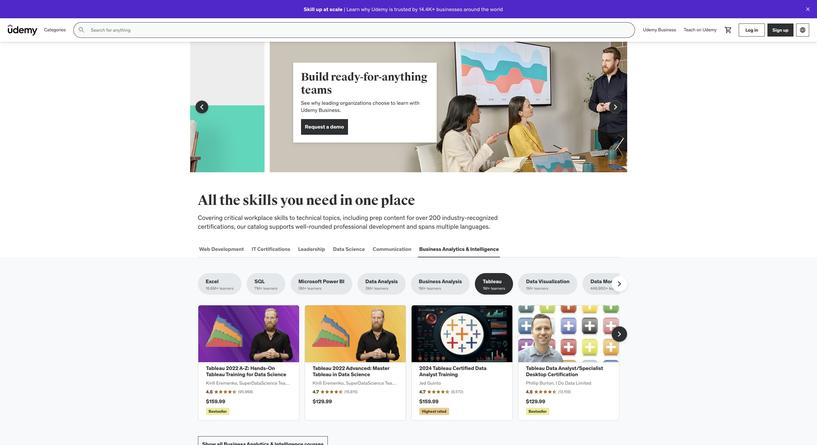 Task type: vqa. For each thing, say whether or not it's contained in the screenshot.
lot
no



Task type: locate. For each thing, give the bounding box(es) containing it.
sql
[[255, 278, 265, 285]]

science right z:
[[267, 371, 287, 378]]

supports
[[270, 223, 294, 230]]

carousel element
[[0, 42, 669, 172], [198, 305, 628, 421]]

business
[[659, 27, 677, 33], [420, 246, 442, 252], [419, 278, 441, 285]]

analysis inside business analysis 1m+ learners
[[442, 278, 462, 285]]

to
[[353, 100, 357, 106], [290, 214, 295, 222]]

a
[[288, 123, 291, 130]]

2 2022 from the left
[[333, 365, 345, 372]]

1 vertical spatial in
[[340, 192, 353, 209]]

learners inside excel 16.6m+ learners
[[220, 286, 234, 291]]

7 learners from the left
[[535, 286, 549, 291]]

5 learners from the left
[[427, 286, 442, 291]]

0 horizontal spatial 1m+
[[419, 286, 426, 291]]

science left master
[[351, 371, 370, 378]]

2 horizontal spatial in
[[755, 27, 759, 33]]

1 1m+ from the left
[[419, 286, 426, 291]]

submit search image
[[78, 26, 86, 34]]

for inside covering critical workplace skills to technical topics, including prep content for over 200 industry-recognized certifications, our catalog supports well-rounded professional development and spans multiple languages.
[[407, 214, 415, 222]]

bi
[[340, 278, 345, 285]]

rounded
[[309, 223, 332, 230]]

science inside tableau 2022 advanced: master tableau in data science
[[351, 371, 370, 378]]

2022 inside tableau 2022 a-z: hands-on tableau training for data science
[[226, 365, 239, 372]]

1 vertical spatial skills
[[274, 214, 288, 222]]

2024 tableau certified data analyst training link
[[420, 365, 487, 378]]

in up including
[[340, 192, 353, 209]]

0 horizontal spatial 2022
[[226, 365, 239, 372]]

2 analysis from the left
[[442, 278, 462, 285]]

at
[[324, 6, 329, 12]]

critical
[[224, 214, 243, 222]]

learners inside tableau 1m+ learners
[[491, 286, 506, 291]]

business analytics & intelligence button
[[418, 241, 501, 257]]

intelligence
[[471, 246, 499, 252]]

tableau 2022 advanced: master tableau in data science
[[313, 365, 390, 378]]

is
[[390, 6, 393, 12]]

2022
[[226, 365, 239, 372], [333, 365, 345, 372]]

professional
[[334, 223, 368, 230]]

|
[[344, 6, 346, 12]]

training left hands-
[[226, 371, 246, 378]]

0 horizontal spatial why
[[273, 100, 282, 106]]

learners inside data analysis 3m+ learners
[[375, 286, 389, 291]]

development
[[212, 246, 244, 252]]

0 horizontal spatial analysis
[[378, 278, 398, 285]]

2022 left advanced:
[[333, 365, 345, 372]]

data inside data modeling 449,900+ learners
[[591, 278, 603, 285]]

carousel element containing tableau 2022 a-z: hands-on tableau training for data science
[[198, 305, 628, 421]]

science
[[346, 246, 365, 252], [267, 371, 287, 378], [351, 371, 370, 378]]

0 vertical spatial why
[[361, 6, 371, 12]]

1m+ inside data visualization 1m+ learners
[[527, 286, 534, 291]]

why inside build ready-for-anything teams see why leading organizations choose to learn with udemy business.
[[273, 100, 282, 106]]

skills up the workplace on the left of page
[[243, 192, 278, 209]]

development
[[369, 223, 405, 230]]

for right a-
[[247, 371, 254, 378]]

0 vertical spatial skills
[[243, 192, 278, 209]]

training inside 2024 tableau certified data analyst training
[[439, 371, 458, 378]]

1 horizontal spatial training
[[439, 371, 458, 378]]

8 learners from the left
[[610, 286, 624, 291]]

0 horizontal spatial the
[[220, 192, 240, 209]]

to up supports
[[290, 214, 295, 222]]

training
[[226, 371, 246, 378], [439, 371, 458, 378]]

0 horizontal spatial in
[[333, 371, 337, 378]]

skills up supports
[[274, 214, 288, 222]]

0 vertical spatial next image
[[611, 102, 621, 112]]

1 horizontal spatial to
[[353, 100, 357, 106]]

0 vertical spatial for
[[407, 214, 415, 222]]

excel
[[206, 278, 219, 285]]

udemy
[[372, 6, 388, 12], [644, 27, 658, 33], [703, 27, 717, 33], [263, 107, 279, 113]]

previous image
[[197, 102, 207, 112]]

data
[[333, 246, 345, 252], [366, 278, 377, 285], [527, 278, 538, 285], [591, 278, 603, 285], [476, 365, 487, 372], [546, 365, 558, 372], [255, 371, 266, 378], [339, 371, 350, 378]]

1 2022 from the left
[[226, 365, 239, 372]]

up right sign
[[784, 27, 789, 33]]

1 vertical spatial the
[[220, 192, 240, 209]]

2 learners from the left
[[264, 286, 278, 291]]

analysis
[[378, 278, 398, 285], [442, 278, 462, 285]]

0 horizontal spatial 3m+
[[299, 286, 307, 291]]

web
[[199, 246, 210, 252]]

for-
[[325, 70, 344, 84]]

and
[[407, 223, 417, 230]]

why for |
[[361, 6, 371, 12]]

1 horizontal spatial 3m+
[[366, 286, 374, 291]]

business inside 'button'
[[420, 246, 442, 252]]

the up critical
[[220, 192, 240, 209]]

in right log
[[755, 27, 759, 33]]

1 vertical spatial next image
[[615, 279, 625, 289]]

close image
[[806, 6, 812, 12]]

covering
[[198, 214, 223, 222]]

log in
[[746, 27, 759, 33]]

in
[[755, 27, 759, 33], [340, 192, 353, 209], [333, 371, 337, 378]]

1m+ for data visualization
[[527, 286, 534, 291]]

0 horizontal spatial up
[[316, 6, 323, 12]]

technical
[[297, 214, 322, 222]]

1 horizontal spatial for
[[407, 214, 415, 222]]

1 horizontal spatial why
[[361, 6, 371, 12]]

next image
[[611, 102, 621, 112], [615, 279, 625, 289], [615, 329, 625, 339]]

master
[[373, 365, 390, 372]]

tableau 2022 a-z: hands-on tableau training for data science
[[206, 365, 287, 378]]

analysis inside data analysis 3m+ learners
[[378, 278, 398, 285]]

1 horizontal spatial the
[[482, 6, 489, 12]]

request a demo link
[[263, 119, 310, 135]]

analysis for business analysis
[[442, 278, 462, 285]]

leading
[[283, 100, 301, 106]]

skill
[[304, 6, 315, 12]]

1 vertical spatial business
[[420, 246, 442, 252]]

prep
[[370, 214, 383, 222]]

certifications
[[257, 246, 291, 252]]

1m+ inside business analysis 1m+ learners
[[419, 286, 426, 291]]

trusted
[[395, 6, 411, 12]]

3m+ inside microsoft power bi 3m+ learners
[[299, 286, 307, 291]]

udemy business link
[[640, 22, 681, 38]]

14.4k+
[[419, 6, 436, 12]]

languages.
[[461, 223, 491, 230]]

learners inside data modeling 449,900+ learners
[[610, 286, 624, 291]]

up
[[316, 6, 323, 12], [784, 27, 789, 33]]

data inside tableau 2022 advanced: master tableau in data science
[[339, 371, 350, 378]]

log in link
[[740, 24, 766, 37]]

2022 for tableau
[[226, 365, 239, 372]]

2 1m+ from the left
[[483, 286, 491, 291]]

4 learners from the left
[[375, 286, 389, 291]]

3 learners from the left
[[308, 286, 322, 291]]

next image inside topic filters element
[[615, 279, 625, 289]]

learners inside sql 7m+ learners
[[264, 286, 278, 291]]

why
[[361, 6, 371, 12], [273, 100, 282, 106]]

1 horizontal spatial 2022
[[333, 365, 345, 372]]

on
[[697, 27, 702, 33]]

to left learn
[[353, 100, 357, 106]]

all
[[198, 192, 217, 209]]

skills
[[243, 192, 278, 209], [274, 214, 288, 222]]

up for sign
[[784, 27, 789, 33]]

to inside build ready-for-anything teams see why leading organizations choose to learn with udemy business.
[[353, 100, 357, 106]]

topic filters element
[[198, 273, 634, 295]]

z:
[[245, 365, 249, 372]]

analysis down analytics
[[442, 278, 462, 285]]

6 learners from the left
[[491, 286, 506, 291]]

2 training from the left
[[439, 371, 458, 378]]

learners inside business analysis 1m+ learners
[[427, 286, 442, 291]]

why right "learn"
[[361, 6, 371, 12]]

for inside tableau 2022 a-z: hands-on tableau training for data science
[[247, 371, 254, 378]]

1 vertical spatial up
[[784, 27, 789, 33]]

1 vertical spatial for
[[247, 371, 254, 378]]

learners
[[220, 286, 234, 291], [264, 286, 278, 291], [308, 286, 322, 291], [375, 286, 389, 291], [427, 286, 442, 291], [491, 286, 506, 291], [535, 286, 549, 291], [610, 286, 624, 291]]

well-
[[296, 223, 309, 230]]

training right analyst
[[439, 371, 458, 378]]

udemy business
[[644, 27, 677, 33]]

2 vertical spatial in
[[333, 371, 337, 378]]

learn
[[347, 6, 360, 12]]

1 horizontal spatial up
[[784, 27, 789, 33]]

the left 'world'
[[482, 6, 489, 12]]

it certifications
[[252, 246, 291, 252]]

2 3m+ from the left
[[366, 286, 374, 291]]

0 horizontal spatial to
[[290, 214, 295, 222]]

tableau 2022 a-z: hands-on tableau training for data science link
[[206, 365, 287, 378]]

place
[[381, 192, 415, 209]]

2 vertical spatial next image
[[615, 329, 625, 339]]

in left advanced:
[[333, 371, 337, 378]]

1 vertical spatial why
[[273, 100, 282, 106]]

up for skill
[[316, 6, 323, 12]]

businesses
[[437, 6, 463, 12]]

0 horizontal spatial for
[[247, 371, 254, 378]]

data inside 2024 tableau certified data analyst training
[[476, 365, 487, 372]]

3 1m+ from the left
[[527, 286, 534, 291]]

1 analysis from the left
[[378, 278, 398, 285]]

1 learners from the left
[[220, 286, 234, 291]]

analysis down "communication" 'button'
[[378, 278, 398, 285]]

2022 for data
[[333, 365, 345, 372]]

tableau 1m+ learners
[[483, 278, 506, 291]]

200
[[430, 214, 441, 222]]

2022 left a-
[[226, 365, 239, 372]]

1 horizontal spatial analysis
[[442, 278, 462, 285]]

1 vertical spatial carousel element
[[198, 305, 628, 421]]

0 vertical spatial up
[[316, 6, 323, 12]]

0 horizontal spatial training
[[226, 371, 246, 378]]

0 vertical spatial the
[[482, 6, 489, 12]]

0 vertical spatial carousel element
[[0, 42, 669, 172]]

2 horizontal spatial 1m+
[[527, 286, 534, 291]]

the
[[482, 6, 489, 12], [220, 192, 240, 209]]

1 3m+ from the left
[[299, 286, 307, 291]]

need
[[306, 192, 338, 209]]

science down the professional
[[346, 246, 365, 252]]

0 vertical spatial to
[[353, 100, 357, 106]]

1 vertical spatial to
[[290, 214, 295, 222]]

categories
[[44, 27, 66, 33]]

2022 inside tableau 2022 advanced: master tableau in data science
[[333, 365, 345, 372]]

1 horizontal spatial 1m+
[[483, 286, 491, 291]]

2 vertical spatial business
[[419, 278, 441, 285]]

business inside business analysis 1m+ learners
[[419, 278, 441, 285]]

carousel element containing build ready-for-anything teams
[[0, 42, 669, 172]]

in for tableau 2022 advanced: master tableau in data science
[[333, 371, 337, 378]]

in inside tableau 2022 advanced: master tableau in data science
[[333, 371, 337, 378]]

for up and
[[407, 214, 415, 222]]

it
[[252, 246, 256, 252]]

up left at
[[316, 6, 323, 12]]

1 horizontal spatial in
[[340, 192, 353, 209]]

0 vertical spatial business
[[659, 27, 677, 33]]

why right see
[[273, 100, 282, 106]]

1 training from the left
[[226, 371, 246, 378]]

tableau data analyst/specialist desktop certification link
[[527, 365, 604, 378]]

modeling
[[604, 278, 626, 285]]



Task type: describe. For each thing, give the bounding box(es) containing it.
a-
[[240, 365, 245, 372]]

microsoft
[[299, 278, 322, 285]]

it certifications button
[[251, 241, 292, 257]]

world
[[491, 6, 503, 12]]

hands-
[[251, 365, 268, 372]]

see
[[263, 100, 272, 106]]

build ready-for-anything teams see why leading organizations choose to learn with udemy business.
[[263, 70, 389, 113]]

advanced:
[[346, 365, 372, 372]]

communication
[[373, 246, 412, 252]]

covering critical workplace skills to technical topics, including prep content for over 200 industry-recognized certifications, our catalog supports well-rounded professional development and spans multiple languages.
[[198, 214, 498, 230]]

desktop
[[527, 371, 547, 378]]

why for teams
[[273, 100, 282, 106]]

including
[[343, 214, 368, 222]]

all the skills you need in one place
[[198, 192, 415, 209]]

data visualization 1m+ learners
[[527, 278, 570, 291]]

visualization
[[539, 278, 570, 285]]

shopping cart with 0 items image
[[725, 26, 733, 34]]

certifications,
[[198, 223, 236, 230]]

business for business analysis 1m+ learners
[[419, 278, 441, 285]]

around
[[464, 6, 480, 12]]

choose
[[335, 100, 351, 106]]

communication button
[[372, 241, 413, 257]]

tableau inside 2024 tableau certified data analyst training
[[433, 365, 452, 372]]

analysis for data analysis
[[378, 278, 398, 285]]

request
[[267, 123, 287, 130]]

3m+ inside data analysis 3m+ learners
[[366, 286, 374, 291]]

certification
[[548, 371, 579, 378]]

analyst
[[420, 371, 438, 378]]

business analysis 1m+ learners
[[419, 278, 462, 291]]

sql 7m+ learners
[[255, 278, 278, 291]]

tableau inside tableau data analyst/specialist desktop certification
[[527, 365, 545, 372]]

1m+ inside tableau 1m+ learners
[[483, 286, 491, 291]]

449,900+
[[591, 286, 609, 291]]

recognized
[[468, 214, 498, 222]]

16.6m+
[[206, 286, 219, 291]]

2024
[[420, 365, 432, 372]]

sign up
[[773, 27, 789, 33]]

0 vertical spatial in
[[755, 27, 759, 33]]

data inside button
[[333, 246, 345, 252]]

organizations
[[302, 100, 333, 106]]

request a demo
[[267, 123, 306, 130]]

anything
[[344, 70, 389, 84]]

in for all the skills you need in one place
[[340, 192, 353, 209]]

content
[[384, 214, 406, 222]]

sign
[[773, 27, 783, 33]]

tableau 2022 advanced: master tableau in data science link
[[313, 365, 390, 378]]

teach on udemy
[[685, 27, 717, 33]]

on
[[268, 365, 275, 372]]

one
[[355, 192, 379, 209]]

analytics
[[443, 246, 465, 252]]

teach
[[685, 27, 696, 33]]

udemy inside build ready-for-anything teams see why leading organizations choose to learn with udemy business.
[[263, 107, 279, 113]]

skills inside covering critical workplace skills to technical topics, including prep content for over 200 industry-recognized certifications, our catalog supports well-rounded professional development and spans multiple languages.
[[274, 214, 288, 222]]

business.
[[280, 107, 303, 113]]

business for business analytics & intelligence
[[420, 246, 442, 252]]

learn
[[359, 100, 370, 106]]

data science button
[[332, 241, 367, 257]]

tableau inside tableau 1m+ learners
[[483, 278, 502, 285]]

data modeling 449,900+ learners
[[591, 278, 626, 291]]

training inside tableau 2022 a-z: hands-on tableau training for data science
[[226, 371, 246, 378]]

spans
[[419, 223, 435, 230]]

udemy image
[[8, 24, 38, 36]]

learners inside microsoft power bi 3m+ learners
[[308, 286, 322, 291]]

topics,
[[323, 214, 342, 222]]

with
[[372, 100, 381, 106]]

workplace
[[244, 214, 273, 222]]

data science
[[333, 246, 365, 252]]

skill up at scale | learn why udemy is trusted by 14.4k+ businesses around the world
[[304, 6, 503, 12]]

excel 16.6m+ learners
[[206, 278, 234, 291]]

data inside tableau 2022 a-z: hands-on tableau training for data science
[[255, 371, 266, 378]]

business analytics & intelligence
[[420, 246, 499, 252]]

science inside tableau 2022 a-z: hands-on tableau training for data science
[[267, 371, 287, 378]]

demo
[[292, 123, 306, 130]]

data inside data analysis 3m+ learners
[[366, 278, 377, 285]]

categories button
[[40, 22, 70, 38]]

7m+
[[255, 286, 263, 291]]

leadership
[[298, 246, 325, 252]]

our
[[237, 223, 246, 230]]

data inside data visualization 1m+ learners
[[527, 278, 538, 285]]

you
[[281, 192, 304, 209]]

log
[[746, 27, 754, 33]]

multiple
[[437, 223, 459, 230]]

learners inside data visualization 1m+ learners
[[535, 286, 549, 291]]

teach on udemy link
[[681, 22, 721, 38]]

2024 tableau certified data analyst training
[[420, 365, 487, 378]]

certified
[[453, 365, 475, 372]]

data inside tableau data analyst/specialist desktop certification
[[546, 365, 558, 372]]

choose a language image
[[800, 27, 807, 33]]

1m+ for business analysis
[[419, 286, 426, 291]]

over
[[416, 214, 428, 222]]

by
[[413, 6, 418, 12]]

science inside button
[[346, 246, 365, 252]]

web development
[[199, 246, 244, 252]]

power
[[323, 278, 339, 285]]

to inside covering critical workplace skills to technical topics, including prep content for over 200 industry-recognized certifications, our catalog supports well-rounded professional development and spans multiple languages.
[[290, 214, 295, 222]]

Search for anything text field
[[90, 24, 628, 36]]

data analysis 3m+ learners
[[366, 278, 398, 291]]

scale
[[330, 6, 343, 12]]



